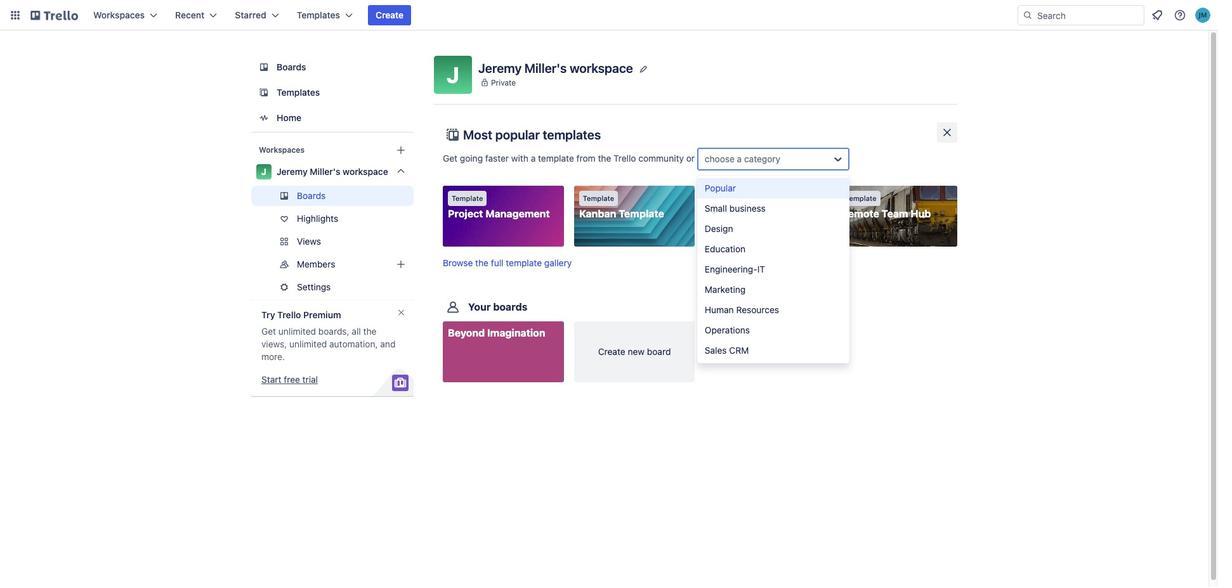 Task type: locate. For each thing, give the bounding box(es) containing it.
1 vertical spatial jeremy
[[277, 166, 308, 177]]

unlimited
[[278, 326, 316, 337], [289, 339, 327, 350]]

0 vertical spatial template
[[538, 153, 574, 164]]

design
[[705, 223, 733, 234]]

2 project from the left
[[747, 208, 782, 220]]

jeremy
[[478, 61, 522, 75], [277, 166, 308, 177]]

create new board
[[598, 347, 671, 357]]

1 horizontal spatial get
[[443, 153, 458, 164]]

popular
[[705, 183, 736, 194]]

simple
[[710, 208, 744, 220]]

1 horizontal spatial workspaces
[[259, 145, 305, 155]]

marketing
[[705, 284, 746, 295]]

hub
[[911, 208, 931, 220]]

1 horizontal spatial the
[[475, 258, 489, 269]]

2 vertical spatial the
[[363, 326, 377, 337]]

templates link
[[251, 81, 414, 104]]

board
[[784, 208, 813, 220]]

unlimited down boards,
[[289, 339, 327, 350]]

get up views,
[[261, 326, 276, 337]]

boards link
[[251, 56, 414, 79], [251, 186, 414, 206]]

0 vertical spatial workspaces
[[93, 10, 145, 20]]

the right from at top
[[598, 153, 611, 164]]

or
[[686, 153, 695, 164]]

1 vertical spatial jeremy miller's workspace
[[277, 166, 388, 177]]

templates
[[543, 128, 601, 142]]

0 vertical spatial create
[[376, 10, 404, 20]]

templates
[[297, 10, 340, 20], [277, 87, 320, 98]]

1 project from the left
[[448, 208, 483, 220]]

template simple project board
[[710, 194, 813, 220]]

search image
[[1023, 10, 1033, 20]]

template inside template simple project board
[[714, 194, 746, 202]]

j
[[447, 62, 459, 88], [261, 166, 267, 177]]

templates up home
[[277, 87, 320, 98]]

0 vertical spatial boards link
[[251, 56, 414, 79]]

start free trial button
[[261, 374, 318, 386]]

the right all
[[363, 326, 377, 337]]

template
[[538, 153, 574, 164], [506, 258, 542, 269]]

workspace
[[570, 61, 633, 75], [343, 166, 388, 177]]

create
[[376, 10, 404, 20], [598, 347, 625, 357]]

j left private
[[447, 62, 459, 88]]

template inside 'template remote team hub'
[[845, 194, 877, 202]]

private
[[491, 78, 516, 87]]

0 horizontal spatial jeremy
[[277, 166, 308, 177]]

the left "full"
[[475, 258, 489, 269]]

starred
[[235, 10, 266, 20]]

workspace up highlights link
[[343, 166, 388, 177]]

highlights link
[[251, 209, 414, 229]]

a right choose on the right of page
[[737, 154, 742, 164]]

board
[[647, 347, 671, 357]]

template down going
[[452, 194, 483, 202]]

operations
[[705, 325, 750, 336]]

0 horizontal spatial workspaces
[[93, 10, 145, 20]]

members
[[297, 259, 335, 270]]

views
[[297, 236, 321, 247]]

community
[[639, 153, 684, 164]]

template up small business
[[714, 194, 746, 202]]

0 vertical spatial templates
[[297, 10, 340, 20]]

template
[[452, 194, 483, 202], [583, 194, 614, 202], [714, 194, 746, 202], [845, 194, 877, 202], [619, 208, 664, 220]]

the for try trello premium get unlimited boards, all the views, unlimited automation, and more.
[[363, 326, 377, 337]]

try
[[261, 310, 275, 320]]

1 vertical spatial trello
[[277, 310, 301, 320]]

template up kanban
[[583, 194, 614, 202]]

trello left community
[[614, 153, 636, 164]]

boards up highlights
[[297, 190, 326, 201]]

boards right board image
[[277, 62, 306, 72]]

0 vertical spatial boards
[[277, 62, 306, 72]]

1 horizontal spatial trello
[[614, 153, 636, 164]]

template down templates
[[538, 153, 574, 164]]

create button
[[368, 5, 411, 25]]

0 horizontal spatial create
[[376, 10, 404, 20]]

0 vertical spatial j
[[447, 62, 459, 88]]

0 horizontal spatial project
[[448, 208, 483, 220]]

2 horizontal spatial the
[[598, 153, 611, 164]]

get left going
[[443, 153, 458, 164]]

project up browse
[[448, 208, 483, 220]]

home image
[[256, 110, 272, 126]]

template for remote
[[845, 194, 877, 202]]

the for get going faster with a template from the trello community or
[[598, 153, 611, 164]]

most popular templates
[[463, 128, 601, 142]]

a right with
[[531, 153, 536, 164]]

1 horizontal spatial workspace
[[570, 61, 633, 75]]

1 vertical spatial create
[[598, 347, 625, 357]]

create inside button
[[376, 10, 404, 20]]

workspaces
[[93, 10, 145, 20], [259, 145, 305, 155]]

0 vertical spatial miller's
[[525, 61, 567, 75]]

gallery
[[544, 258, 572, 269]]

1 vertical spatial workspaces
[[259, 145, 305, 155]]

template up remote
[[845, 194, 877, 202]]

template for kanban
[[583, 194, 614, 202]]

0 vertical spatial the
[[598, 153, 611, 164]]

it
[[757, 264, 765, 275]]

jeremy up highlights
[[277, 166, 308, 177]]

0 vertical spatial jeremy miller's workspace
[[478, 61, 633, 75]]

create a workspace image
[[393, 143, 409, 158]]

project
[[448, 208, 483, 220], [747, 208, 782, 220]]

jeremy miller (jeremymiller198) image
[[1195, 8, 1211, 23]]

browse the full template gallery
[[443, 258, 572, 269]]

0 horizontal spatial the
[[363, 326, 377, 337]]

0 vertical spatial get
[[443, 153, 458, 164]]

trello inside the try trello premium get unlimited boards, all the views, unlimited automation, and more.
[[277, 310, 301, 320]]

template for simple
[[714, 194, 746, 202]]

project inside template simple project board
[[747, 208, 782, 220]]

templates inside templates dropdown button
[[297, 10, 340, 20]]

workspaces inside 'popup button'
[[93, 10, 145, 20]]

imagination
[[487, 328, 545, 339]]

home
[[277, 112, 301, 123]]

0 horizontal spatial miller's
[[310, 166, 340, 177]]

jeremy miller's workspace
[[478, 61, 633, 75], [277, 166, 388, 177]]

1 horizontal spatial j
[[447, 62, 459, 88]]

get going faster with a template from the trello community or
[[443, 153, 697, 164]]

jeremy up private
[[478, 61, 522, 75]]

the
[[598, 153, 611, 164], [475, 258, 489, 269], [363, 326, 377, 337]]

back to home image
[[30, 5, 78, 25]]

going
[[460, 153, 483, 164]]

switch to… image
[[9, 9, 22, 22]]

0 vertical spatial jeremy
[[478, 61, 522, 75]]

recent
[[175, 10, 205, 20]]

views,
[[261, 339, 287, 350]]

1 vertical spatial j
[[261, 166, 267, 177]]

beyond
[[448, 328, 485, 339]]

unlimited up views,
[[278, 326, 316, 337]]

templates button
[[289, 5, 360, 25]]

recent button
[[168, 5, 225, 25]]

0 horizontal spatial jeremy miller's workspace
[[277, 166, 388, 177]]

boards
[[277, 62, 306, 72], [297, 190, 326, 201]]

project left board
[[747, 208, 782, 220]]

sales crm
[[705, 345, 749, 356]]

template right kanban
[[619, 208, 664, 220]]

template kanban template
[[579, 194, 664, 220]]

primary element
[[0, 0, 1218, 30]]

0 horizontal spatial workspace
[[343, 166, 388, 177]]

crm
[[729, 345, 749, 356]]

management
[[486, 208, 550, 220]]

1 horizontal spatial create
[[598, 347, 625, 357]]

trello
[[614, 153, 636, 164], [277, 310, 301, 320]]

workspace down "primary" element
[[570, 61, 633, 75]]

1 vertical spatial the
[[475, 258, 489, 269]]

0 horizontal spatial get
[[261, 326, 276, 337]]

boards link up templates 'link'
[[251, 56, 414, 79]]

try trello premium get unlimited boards, all the views, unlimited automation, and more.
[[261, 310, 396, 362]]

get
[[443, 153, 458, 164], [261, 326, 276, 337]]

1 vertical spatial get
[[261, 326, 276, 337]]

1 horizontal spatial jeremy miller's workspace
[[478, 61, 633, 75]]

new
[[628, 347, 645, 357]]

faster
[[485, 153, 509, 164]]

trello right try
[[277, 310, 301, 320]]

popular
[[495, 128, 540, 142]]

1 vertical spatial boards link
[[251, 186, 414, 206]]

0 horizontal spatial trello
[[277, 310, 301, 320]]

from
[[577, 153, 596, 164]]

sales
[[705, 345, 727, 356]]

boards,
[[318, 326, 349, 337]]

j down home icon
[[261, 166, 267, 177]]

templates inside templates 'link'
[[277, 87, 320, 98]]

jeremy miller's workspace up private
[[478, 61, 633, 75]]

trial
[[302, 374, 318, 385]]

template right "full"
[[506, 258, 542, 269]]

get inside the try trello premium get unlimited boards, all the views, unlimited automation, and more.
[[261, 326, 276, 337]]

jeremy miller's workspace up highlights link
[[277, 166, 388, 177]]

your boards
[[468, 302, 528, 313]]

1 horizontal spatial project
[[747, 208, 782, 220]]

human resources
[[705, 305, 779, 315]]

1 vertical spatial templates
[[277, 87, 320, 98]]

with
[[511, 153, 529, 164]]

templates right the starred dropdown button
[[297, 10, 340, 20]]

template remote team hub
[[842, 194, 931, 220]]

premium
[[303, 310, 341, 320]]

boards link up highlights link
[[251, 186, 414, 206]]

0 horizontal spatial a
[[531, 153, 536, 164]]

the inside the try trello premium get unlimited boards, all the views, unlimited automation, and more.
[[363, 326, 377, 337]]

template inside template project management
[[452, 194, 483, 202]]

project inside template project management
[[448, 208, 483, 220]]



Task type: describe. For each thing, give the bounding box(es) containing it.
1 horizontal spatial jeremy
[[478, 61, 522, 75]]

small business
[[705, 203, 766, 214]]

template project management
[[448, 194, 550, 220]]

starred button
[[227, 5, 287, 25]]

0 vertical spatial workspace
[[570, 61, 633, 75]]

1 vertical spatial unlimited
[[289, 339, 327, 350]]

workspaces button
[[86, 5, 165, 25]]

team
[[882, 208, 908, 220]]

1 boards link from the top
[[251, 56, 414, 79]]

kanban
[[579, 208, 616, 220]]

human
[[705, 305, 734, 315]]

views link
[[251, 232, 414, 252]]

template board image
[[256, 85, 272, 100]]

all
[[352, 326, 361, 337]]

most
[[463, 128, 492, 142]]

1 vertical spatial workspace
[[343, 166, 388, 177]]

choose a category
[[705, 154, 781, 164]]

engineering-it
[[705, 264, 765, 275]]

beyond imagination link
[[443, 322, 564, 383]]

0 horizontal spatial j
[[261, 166, 267, 177]]

choose
[[705, 154, 735, 164]]

members link
[[251, 254, 414, 275]]

j button
[[434, 56, 472, 94]]

0 notifications image
[[1150, 8, 1165, 23]]

highlights
[[297, 213, 338, 224]]

1 vertical spatial miller's
[[310, 166, 340, 177]]

settings
[[297, 282, 331, 293]]

create for create
[[376, 10, 404, 20]]

template for project
[[452, 194, 483, 202]]

boards
[[493, 302, 528, 313]]

business
[[730, 203, 766, 214]]

remote
[[842, 208, 879, 220]]

board image
[[256, 60, 272, 75]]

0 vertical spatial unlimited
[[278, 326, 316, 337]]

settings link
[[251, 277, 414, 298]]

and
[[380, 339, 396, 350]]

automation,
[[329, 339, 378, 350]]

more.
[[261, 352, 285, 362]]

0 vertical spatial trello
[[614, 153, 636, 164]]

browse the full template gallery link
[[443, 258, 572, 269]]

1 horizontal spatial miller's
[[525, 61, 567, 75]]

1 vertical spatial boards
[[297, 190, 326, 201]]

category
[[744, 154, 781, 164]]

home link
[[251, 107, 414, 129]]

browse
[[443, 258, 473, 269]]

small
[[705, 203, 727, 214]]

education
[[705, 244, 746, 254]]

beyond imagination
[[448, 328, 545, 339]]

2 boards link from the top
[[251, 186, 414, 206]]

j inside button
[[447, 62, 459, 88]]

create for create new board
[[598, 347, 625, 357]]

open information menu image
[[1174, 9, 1187, 22]]

engineering-
[[705, 264, 757, 275]]

Search field
[[1033, 6, 1144, 25]]

resources
[[736, 305, 779, 315]]

1 vertical spatial template
[[506, 258, 542, 269]]

start free trial
[[261, 374, 318, 385]]

your
[[468, 302, 491, 313]]

1 horizontal spatial a
[[737, 154, 742, 164]]

add image
[[393, 257, 409, 272]]

start
[[261, 374, 281, 385]]

free
[[284, 374, 300, 385]]

full
[[491, 258, 504, 269]]



Task type: vqa. For each thing, say whether or not it's contained in the screenshot.
rightmost James Peterson (jamespeterson93) image
no



